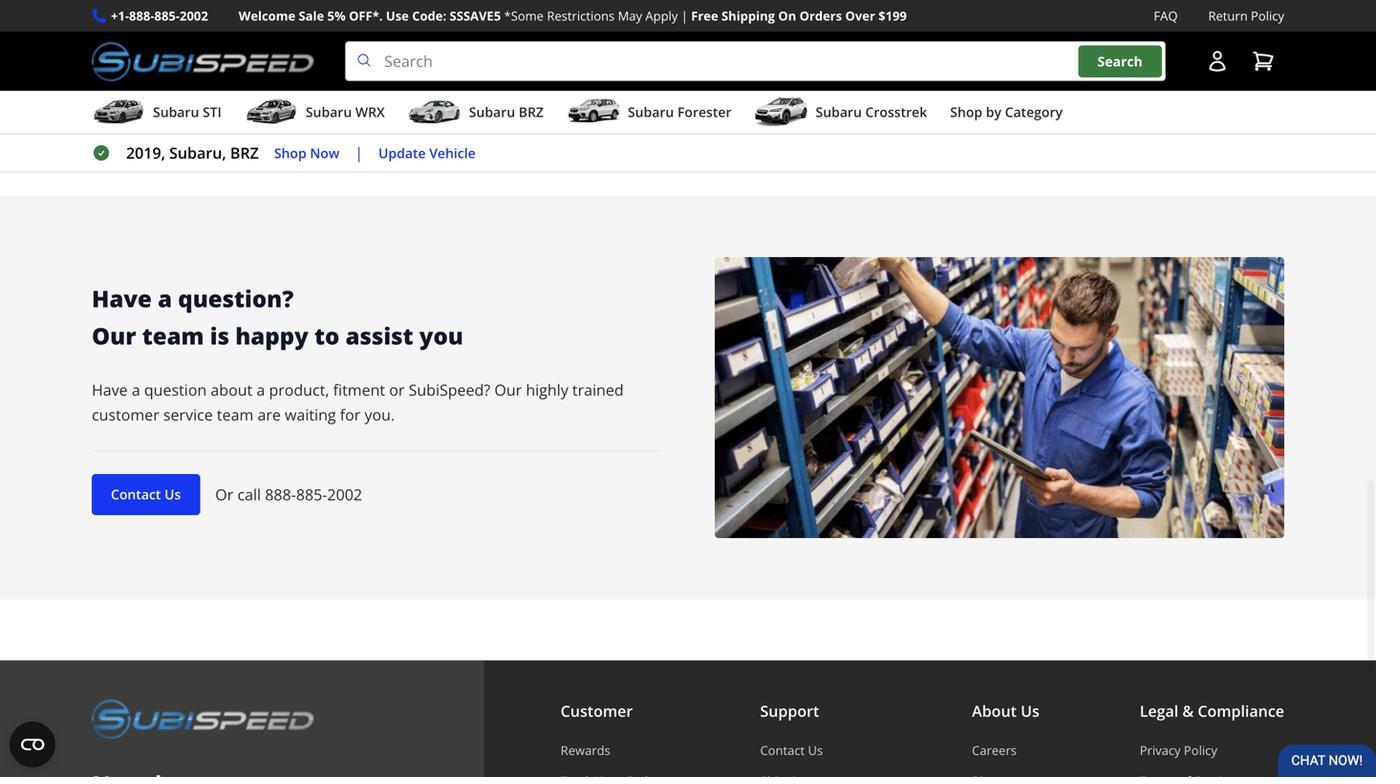 Task type: describe. For each thing, give the bounding box(es) containing it.
subaru brz button
[[408, 95, 544, 133]]

2019, subaru, brz
[[126, 143, 259, 163]]

policy for return policy
[[1251, 7, 1285, 24]]

are
[[258, 404, 281, 425]]

search
[[1098, 52, 1143, 70]]

privacy
[[1140, 742, 1181, 759]]

waiting
[[285, 404, 336, 425]]

over
[[846, 7, 876, 24]]

$199
[[879, 7, 907, 24]]

a subaru brz thumbnail image image
[[408, 98, 462, 126]]

sale
[[299, 7, 324, 24]]

may
[[618, 7, 642, 24]]

1 vertical spatial 2002
[[327, 484, 362, 505]]

about us
[[972, 701, 1040, 721]]

return
[[1209, 7, 1248, 24]]

faq
[[1154, 7, 1178, 24]]

1 horizontal spatial contact us
[[760, 742, 823, 759]]

for
[[340, 404, 361, 425]]

have for have a question about a product, fitment or subispeed? our highly trained customer service team are waiting for you.
[[92, 380, 128, 400]]

legal
[[1140, 701, 1179, 721]]

a for question
[[132, 380, 140, 400]]

search input field
[[345, 41, 1166, 81]]

vehicle
[[429, 144, 476, 162]]

service
[[163, 404, 213, 425]]

have a question? our team is happy to assist you
[[92, 283, 464, 351]]

happy
[[235, 320, 309, 351]]

update vehicle
[[379, 144, 476, 162]]

2 horizontal spatial us
[[1021, 701, 1040, 721]]

&
[[1183, 701, 1194, 721]]

subaru crosstrek button
[[755, 95, 928, 133]]

return policy link
[[1209, 6, 1285, 26]]

subaru forester
[[628, 103, 732, 121]]

compliance
[[1198, 701, 1285, 721]]

welcome sale 5% off*. use code: sssave5 *some restrictions may apply | free shipping on orders over $199
[[239, 7, 907, 24]]

you.
[[365, 404, 395, 425]]

is
[[210, 320, 229, 351]]

privacy policy link
[[1140, 742, 1285, 759]]

rewards link
[[561, 742, 660, 759]]

about
[[972, 701, 1017, 721]]

2 subispeed logo image from the top
[[92, 699, 315, 739]]

subaru forester button
[[567, 95, 732, 133]]

subaru brz
[[469, 103, 544, 121]]

1 horizontal spatial 885-
[[296, 484, 327, 505]]

policy for privacy policy
[[1184, 742, 1218, 759]]

+1-888-885-2002 link
[[111, 6, 208, 26]]

team inside have a question? our team is happy to assist you
[[142, 320, 204, 351]]

highly
[[526, 380, 569, 400]]

privacy policy
[[1140, 742, 1218, 759]]

free
[[691, 7, 719, 24]]

use
[[386, 7, 409, 24]]

1 vertical spatial brz
[[230, 143, 259, 163]]

button image
[[1207, 50, 1229, 73]]

1 horizontal spatial us
[[808, 742, 823, 759]]

subaru for subaru crosstrek
[[816, 103, 862, 121]]

shop for shop by category
[[951, 103, 983, 121]]

restrictions
[[547, 7, 615, 24]]

a for question?
[[158, 283, 172, 314]]

update vehicle button
[[379, 142, 476, 164]]

885- inside "link"
[[154, 7, 180, 24]]

2002 inside "link"
[[180, 7, 208, 24]]

a subaru crosstrek thumbnail image image
[[755, 98, 808, 126]]

+1-888-885-2002
[[111, 7, 208, 24]]

subaru for subaru sti
[[153, 103, 199, 121]]

a subaru sti thumbnail image image
[[92, 98, 145, 126]]

to
[[315, 320, 340, 351]]

customer
[[561, 701, 633, 721]]

sssave5
[[450, 7, 501, 24]]

customer
[[92, 404, 159, 425]]

search button
[[1079, 45, 1162, 77]]

apply
[[646, 7, 678, 24]]

welcome
[[239, 7, 296, 24]]

0 horizontal spatial contact us link
[[92, 474, 200, 515]]

1 horizontal spatial contact
[[760, 742, 805, 759]]

or call 888-885-2002
[[215, 484, 362, 505]]

team inside the have a question about a product, fitment or subispeed? our highly trained customer service team are waiting for you.
[[217, 404, 254, 425]]

trained
[[573, 380, 624, 400]]

off*.
[[349, 7, 383, 24]]

question?
[[178, 283, 294, 314]]

0 vertical spatial contact
[[111, 485, 161, 503]]

have a question about a product, fitment or subispeed? our highly trained customer service team are waiting for you.
[[92, 380, 624, 425]]

shop now
[[274, 144, 340, 162]]

subaru for subaru brz
[[469, 103, 515, 121]]

forester
[[678, 103, 732, 121]]

brz inside dropdown button
[[519, 103, 544, 121]]

call
[[238, 484, 261, 505]]



Task type: locate. For each thing, give the bounding box(es) containing it.
3 subaru from the left
[[469, 103, 515, 121]]

contact down customer
[[111, 485, 161, 503]]

subaru for subaru forester
[[628, 103, 674, 121]]

0 horizontal spatial our
[[92, 320, 136, 351]]

0 vertical spatial us
[[165, 485, 181, 503]]

careers link
[[972, 742, 1040, 759]]

1 vertical spatial contact us link
[[760, 742, 872, 759]]

2 vertical spatial us
[[808, 742, 823, 759]]

1 vertical spatial contact
[[760, 742, 805, 759]]

subispeed logo image
[[92, 41, 315, 81], [92, 699, 315, 739]]

1 vertical spatial 885-
[[296, 484, 327, 505]]

0 vertical spatial contact us
[[111, 485, 181, 503]]

contact us
[[111, 485, 181, 503], [760, 742, 823, 759]]

contact down support
[[760, 742, 805, 759]]

| left free
[[681, 7, 688, 24]]

subaru right a subaru crosstrek thumbnail image
[[816, 103, 862, 121]]

2002
[[180, 7, 208, 24], [327, 484, 362, 505]]

open widget image
[[10, 722, 55, 768]]

0 horizontal spatial team
[[142, 320, 204, 351]]

1 horizontal spatial policy
[[1251, 7, 1285, 24]]

our up customer
[[92, 320, 136, 351]]

about
[[211, 380, 253, 400]]

1 horizontal spatial contact us link
[[760, 742, 872, 759]]

0 vertical spatial contact us link
[[92, 474, 200, 515]]

1 vertical spatial contact us
[[760, 742, 823, 759]]

1 vertical spatial policy
[[1184, 742, 1218, 759]]

wrx
[[355, 103, 385, 121]]

1 vertical spatial our
[[495, 380, 522, 400]]

885- right "call"
[[296, 484, 327, 505]]

on
[[779, 7, 797, 24]]

0 horizontal spatial policy
[[1184, 742, 1218, 759]]

have for have a question? our team is happy to assist you
[[92, 283, 152, 314]]

shop now link
[[274, 142, 340, 164]]

0 horizontal spatial brz
[[230, 143, 259, 163]]

0 horizontal spatial contact us
[[111, 485, 181, 503]]

0 vertical spatial |
[[681, 7, 688, 24]]

1 horizontal spatial 2002
[[327, 484, 362, 505]]

1 vertical spatial shop
[[274, 144, 307, 162]]

1 vertical spatial |
[[355, 143, 363, 163]]

return policy
[[1209, 7, 1285, 24]]

have inside the have a question about a product, fitment or subispeed? our highly trained customer service team are waiting for you.
[[92, 380, 128, 400]]

0 vertical spatial have
[[92, 283, 152, 314]]

0 vertical spatial our
[[92, 320, 136, 351]]

subaru left the sti
[[153, 103, 199, 121]]

0 vertical spatial 888-
[[129, 7, 154, 24]]

shop left by
[[951, 103, 983, 121]]

1 vertical spatial have
[[92, 380, 128, 400]]

0 horizontal spatial shop
[[274, 144, 307, 162]]

team left is
[[142, 320, 204, 351]]

us right about
[[1021, 701, 1040, 721]]

885-
[[154, 7, 180, 24], [296, 484, 327, 505]]

faq link
[[1154, 6, 1178, 26]]

1 horizontal spatial brz
[[519, 103, 544, 121]]

subaru sti button
[[92, 95, 222, 133]]

update
[[379, 144, 426, 162]]

0 vertical spatial shop
[[951, 103, 983, 121]]

contact us link left "or"
[[92, 474, 200, 515]]

888-
[[129, 7, 154, 24], [265, 484, 296, 505]]

885- right +1-
[[154, 7, 180, 24]]

a up customer
[[132, 380, 140, 400]]

shop for shop now
[[274, 144, 307, 162]]

subaru crosstrek
[[816, 103, 928, 121]]

subaru wrx
[[306, 103, 385, 121]]

policy right the return
[[1251, 7, 1285, 24]]

|
[[681, 7, 688, 24], [355, 143, 363, 163]]

1 horizontal spatial a
[[158, 283, 172, 314]]

subaru inside subaru wrx dropdown button
[[306, 103, 352, 121]]

our inside the have a question about a product, fitment or subispeed? our highly trained customer service team are waiting for you.
[[495, 380, 522, 400]]

0 vertical spatial 885-
[[154, 7, 180, 24]]

shop by category
[[951, 103, 1063, 121]]

a subaru wrx thumbnail image image
[[245, 98, 298, 126]]

code:
[[412, 7, 447, 24]]

subaru,
[[169, 143, 226, 163]]

2019,
[[126, 143, 165, 163]]

careers
[[972, 742, 1017, 759]]

2002 left welcome
[[180, 7, 208, 24]]

1 vertical spatial team
[[217, 404, 254, 425]]

crosstrek
[[866, 103, 928, 121]]

orders
[[800, 7, 842, 24]]

shop inside shop by category dropdown button
[[951, 103, 983, 121]]

subaru left the forester
[[628, 103, 674, 121]]

+1-
[[111, 7, 129, 24]]

by
[[986, 103, 1002, 121]]

brz right the subaru,
[[230, 143, 259, 163]]

1 vertical spatial 888-
[[265, 484, 296, 505]]

contact us left "or"
[[111, 485, 181, 503]]

our inside have a question? our team is happy to assist you
[[92, 320, 136, 351]]

subaru up vehicle at the left of page
[[469, 103, 515, 121]]

now
[[310, 144, 340, 162]]

us left "or"
[[165, 485, 181, 503]]

0 horizontal spatial contact
[[111, 485, 161, 503]]

0 vertical spatial brz
[[519, 103, 544, 121]]

policy inside return policy "link"
[[1251, 7, 1285, 24]]

policy right privacy
[[1184, 742, 1218, 759]]

0 horizontal spatial us
[[165, 485, 181, 503]]

subaru sti
[[153, 103, 222, 121]]

1 horizontal spatial |
[[681, 7, 688, 24]]

contact
[[111, 485, 161, 503], [760, 742, 805, 759]]

subispeed?
[[409, 380, 491, 400]]

have
[[92, 283, 152, 314], [92, 380, 128, 400]]

contact us link down support
[[760, 742, 872, 759]]

subaru
[[153, 103, 199, 121], [306, 103, 352, 121], [469, 103, 515, 121], [628, 103, 674, 121], [816, 103, 862, 121]]

contact us down support
[[760, 742, 823, 759]]

shop left now
[[274, 144, 307, 162]]

subaru for subaru wrx
[[306, 103, 352, 121]]

2 subaru from the left
[[306, 103, 352, 121]]

category
[[1005, 103, 1063, 121]]

team down about
[[217, 404, 254, 425]]

shop by category button
[[951, 95, 1063, 133]]

or
[[215, 484, 234, 505]]

1 horizontal spatial shop
[[951, 103, 983, 121]]

our
[[92, 320, 136, 351], [495, 380, 522, 400]]

sti
[[203, 103, 222, 121]]

0 horizontal spatial 2002
[[180, 7, 208, 24]]

a
[[158, 283, 172, 314], [132, 380, 140, 400], [257, 380, 265, 400]]

a inside have a question? our team is happy to assist you
[[158, 283, 172, 314]]

1 horizontal spatial 888-
[[265, 484, 296, 505]]

assist
[[346, 320, 414, 351]]

a up are
[[257, 380, 265, 400]]

brz left a subaru forester thumbnail image
[[519, 103, 544, 121]]

4 subaru from the left
[[628, 103, 674, 121]]

shop inside shop now link
[[274, 144, 307, 162]]

0 vertical spatial 2002
[[180, 7, 208, 24]]

our left 'highly'
[[495, 380, 522, 400]]

0 vertical spatial subispeed logo image
[[92, 41, 315, 81]]

1 subispeed logo image from the top
[[92, 41, 315, 81]]

2 horizontal spatial a
[[257, 380, 265, 400]]

0 vertical spatial policy
[[1251, 7, 1285, 24]]

subaru inside subaru brz dropdown button
[[469, 103, 515, 121]]

2002 down for
[[327, 484, 362, 505]]

shipping
[[722, 7, 775, 24]]

0 horizontal spatial a
[[132, 380, 140, 400]]

1 vertical spatial us
[[1021, 701, 1040, 721]]

0 horizontal spatial 888-
[[129, 7, 154, 24]]

subaru inside dropdown button
[[153, 103, 199, 121]]

a close up shot of a person stocking a warehouse shelf image
[[715, 257, 1285, 538]]

a left the question?
[[158, 283, 172, 314]]

us
[[165, 485, 181, 503], [1021, 701, 1040, 721], [808, 742, 823, 759]]

subaru wrx button
[[245, 95, 385, 133]]

1 have from the top
[[92, 283, 152, 314]]

legal & compliance
[[1140, 701, 1285, 721]]

product,
[[269, 380, 329, 400]]

1 horizontal spatial team
[[217, 404, 254, 425]]

you
[[420, 320, 464, 351]]

0 horizontal spatial |
[[355, 143, 363, 163]]

team
[[142, 320, 204, 351], [217, 404, 254, 425]]

subaru up now
[[306, 103, 352, 121]]

5%
[[327, 7, 346, 24]]

brz
[[519, 103, 544, 121], [230, 143, 259, 163]]

5 subaru from the left
[[816, 103, 862, 121]]

or
[[389, 380, 405, 400]]

subaru inside 'subaru crosstrek' "dropdown button"
[[816, 103, 862, 121]]

1 vertical spatial subispeed logo image
[[92, 699, 315, 739]]

1 horizontal spatial our
[[495, 380, 522, 400]]

*some
[[504, 7, 544, 24]]

| right now
[[355, 143, 363, 163]]

contact us link
[[92, 474, 200, 515], [760, 742, 872, 759]]

support
[[760, 701, 820, 721]]

shop
[[951, 103, 983, 121], [274, 144, 307, 162]]

policy
[[1251, 7, 1285, 24], [1184, 742, 1218, 759]]

us down support
[[808, 742, 823, 759]]

question
[[144, 380, 207, 400]]

rewards
[[561, 742, 611, 759]]

0 horizontal spatial 885-
[[154, 7, 180, 24]]

have inside have a question? our team is happy to assist you
[[92, 283, 152, 314]]

2 have from the top
[[92, 380, 128, 400]]

0 vertical spatial team
[[142, 320, 204, 351]]

subaru inside subaru forester dropdown button
[[628, 103, 674, 121]]

fitment
[[333, 380, 385, 400]]

888- inside +1-888-885-2002 "link"
[[129, 7, 154, 24]]

a subaru forester thumbnail image image
[[567, 98, 620, 126]]

1 subaru from the left
[[153, 103, 199, 121]]



Task type: vqa. For each thing, say whether or not it's contained in the screenshot.


